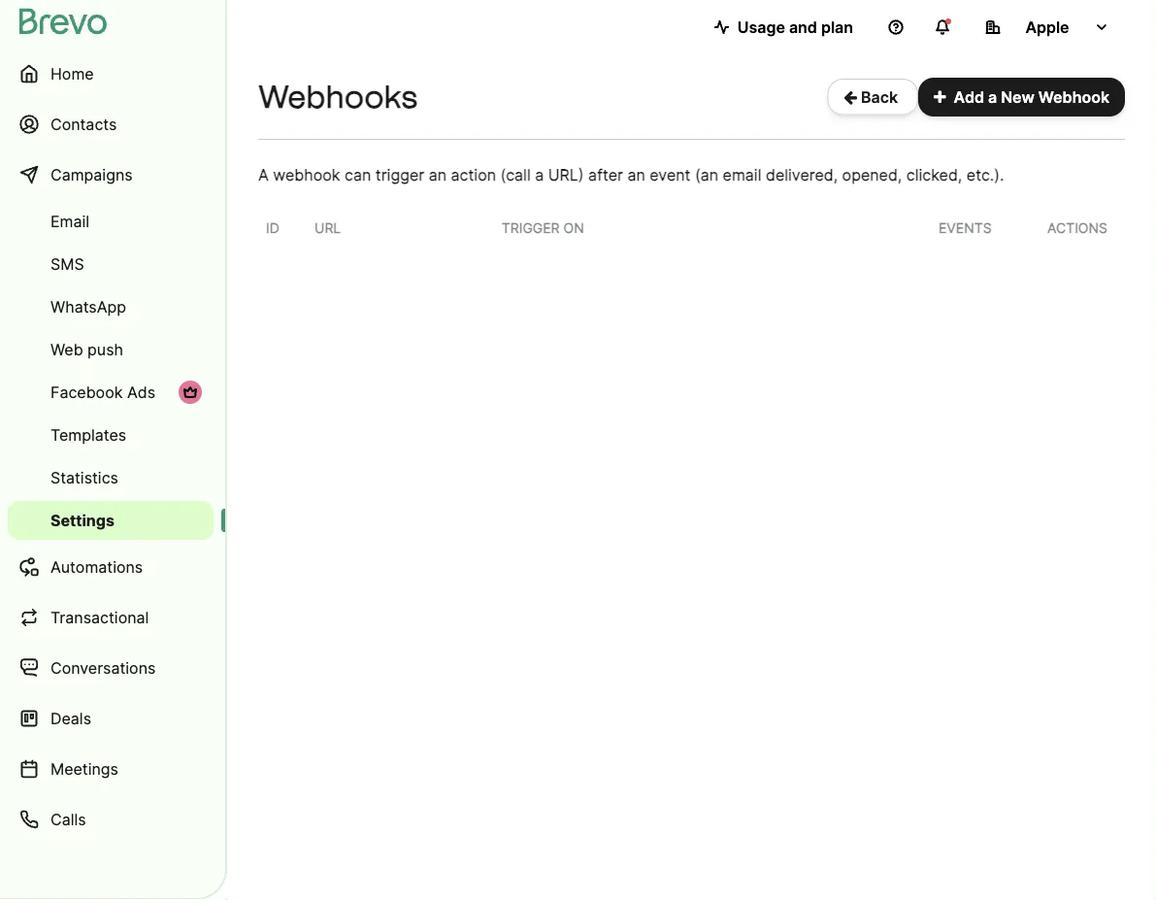 Task type: describe. For each thing, give the bounding box(es) containing it.
home link
[[8, 50, 214, 97]]

1 an from the left
[[429, 165, 447, 184]]

ads
[[127, 383, 155, 402]]

(an
[[695, 165, 719, 184]]

webhook
[[1039, 87, 1110, 106]]

deals link
[[8, 695, 214, 742]]

arrow left image
[[844, 89, 858, 105]]

email link
[[8, 202, 214, 241]]

campaigns link
[[8, 151, 214, 198]]

trigger
[[502, 220, 560, 236]]

automations
[[50, 557, 143, 576]]

add
[[954, 87, 985, 106]]

can
[[345, 165, 371, 184]]

a inside button
[[989, 87, 998, 106]]

action
[[451, 165, 496, 184]]

url
[[315, 220, 341, 236]]

contacts link
[[8, 101, 214, 148]]

etc.).
[[967, 165, 1005, 184]]

facebook ads
[[50, 383, 155, 402]]

id
[[266, 220, 279, 236]]

apple
[[1026, 17, 1070, 36]]

contacts
[[50, 115, 117, 134]]

calls link
[[8, 796, 214, 843]]

a
[[258, 165, 269, 184]]

web push link
[[8, 330, 214, 369]]

trigger
[[376, 165, 425, 184]]

push
[[88, 340, 123, 359]]

statistics link
[[8, 458, 214, 497]]

url)
[[548, 165, 584, 184]]

settings
[[50, 511, 114, 530]]

usage and plan button
[[699, 8, 869, 47]]

transactional
[[50, 608, 149, 627]]

add a new webhook
[[954, 87, 1110, 106]]

templates link
[[8, 416, 214, 454]]

a webhook can trigger an action (call a url) after an event (an email delivered, opened, clicked, etc.).
[[258, 165, 1005, 184]]

(call
[[501, 165, 531, 184]]

settings link
[[8, 501, 214, 540]]

apple button
[[970, 8, 1126, 47]]

0 horizontal spatial a
[[535, 165, 544, 184]]

after
[[589, 165, 623, 184]]



Task type: locate. For each thing, give the bounding box(es) containing it.
an right after
[[628, 165, 646, 184]]

back link
[[828, 79, 919, 115]]

a
[[989, 87, 998, 106], [535, 165, 544, 184]]

sms link
[[8, 245, 214, 284]]

sms
[[50, 254, 84, 273]]

email
[[50, 212, 89, 231]]

facebook
[[50, 383, 123, 402]]

actions
[[1048, 220, 1108, 236]]

meetings
[[50, 759, 118, 778]]

events
[[939, 220, 992, 236]]

plan
[[821, 17, 854, 36]]

campaigns
[[50, 165, 133, 184]]

web push
[[50, 340, 123, 359]]

usage
[[738, 17, 786, 36]]

1 vertical spatial a
[[535, 165, 544, 184]]

0 vertical spatial a
[[989, 87, 998, 106]]

webhook
[[273, 165, 340, 184]]

opened,
[[843, 165, 902, 184]]

automations link
[[8, 544, 214, 590]]

deals
[[50, 709, 91, 728]]

an
[[429, 165, 447, 184], [628, 165, 646, 184]]

whatsapp link
[[8, 287, 214, 326]]

whatsapp
[[50, 297, 126, 316]]

back
[[858, 87, 902, 106]]

add a new webhook button
[[919, 78, 1126, 117]]

calls
[[50, 810, 86, 829]]

delivered,
[[766, 165, 838, 184]]

clicked,
[[907, 165, 963, 184]]

event
[[650, 165, 691, 184]]

home
[[50, 64, 94, 83]]

1 horizontal spatial an
[[628, 165, 646, 184]]

trigger on
[[502, 220, 584, 236]]

conversations
[[50, 658, 156, 677]]

left___rvooi image
[[183, 385, 198, 400]]

web
[[50, 340, 83, 359]]

an left the action in the top left of the page
[[429, 165, 447, 184]]

meetings link
[[8, 746, 214, 792]]

new
[[1001, 87, 1035, 106]]

statistics
[[50, 468, 118, 487]]

facebook ads link
[[8, 373, 214, 412]]

conversations link
[[8, 645, 214, 691]]

webhooks
[[258, 78, 418, 116]]

usage and plan
[[738, 17, 854, 36]]

0 horizontal spatial an
[[429, 165, 447, 184]]

on
[[564, 220, 584, 236]]

templates
[[50, 425, 126, 444]]

a right (call
[[535, 165, 544, 184]]

1 horizontal spatial a
[[989, 87, 998, 106]]

and
[[789, 17, 818, 36]]

email
[[723, 165, 762, 184]]

2 an from the left
[[628, 165, 646, 184]]

transactional link
[[8, 594, 214, 641]]

a right the add
[[989, 87, 998, 106]]

plus image
[[934, 89, 946, 105]]



Task type: vqa. For each thing, say whether or not it's contained in the screenshot.
Statistics link
yes



